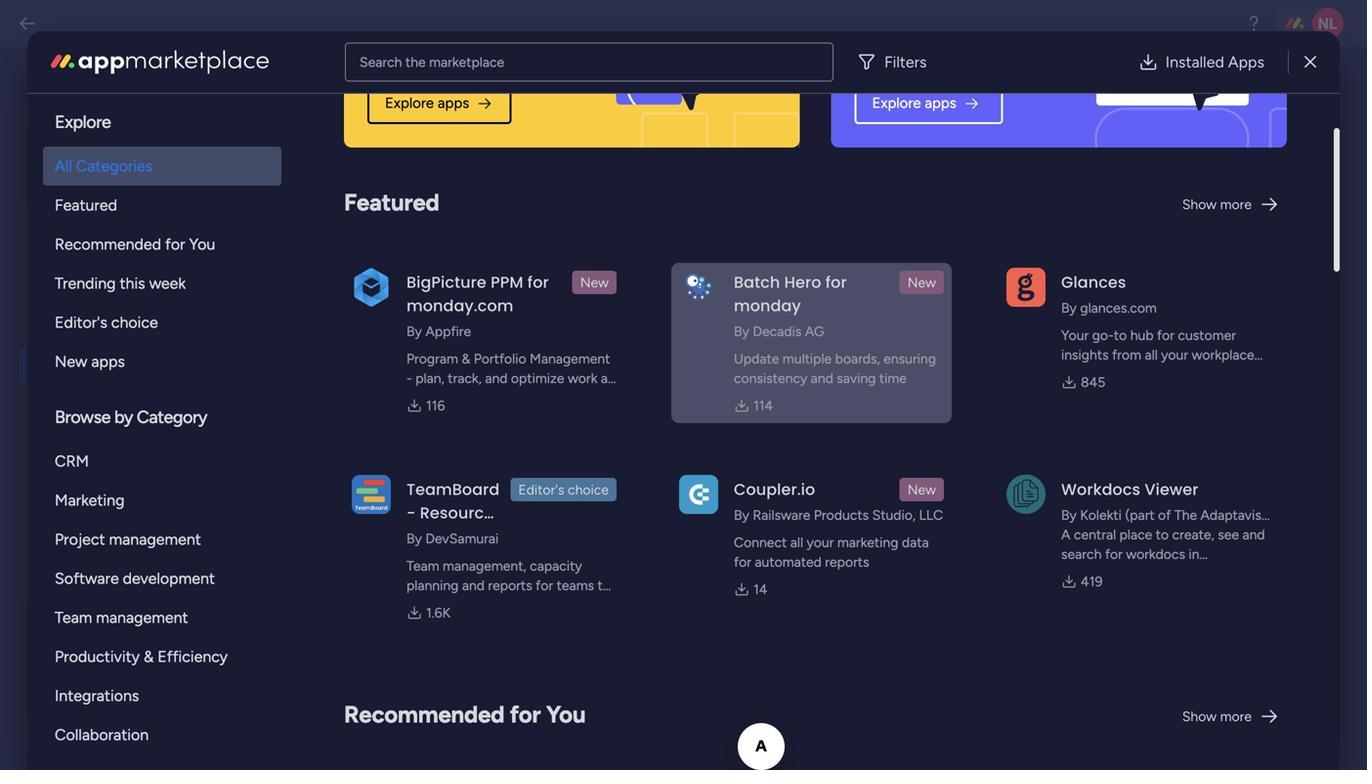 Task type: locate. For each thing, give the bounding box(es) containing it.
any
[[475, 390, 497, 406]]

1 horizontal spatial &
[[462, 351, 471, 367]]

to up time.
[[598, 577, 611, 594]]

automated
[[755, 554, 822, 571]]

api up billing
[[73, 355, 100, 376]]

week
[[149, 274, 186, 293]]

0 horizontal spatial banner logo image
[[616, 0, 777, 116]]

app down capabilities
[[383, 414, 408, 432]]

team management
[[55, 609, 188, 627]]

the up capabilities
[[383, 370, 408, 388]]

and right see
[[1243, 527, 1266, 543]]

api inside the api documentation can be found at developers.monday.com
[[411, 267, 434, 285]]

1 horizontal spatial app
[[468, 370, 492, 388]]

app logo image left workdocs
[[1007, 475, 1046, 514]]

your down "powerful"
[[592, 392, 621, 410]]

by up a
[[1062, 507, 1077, 524]]

choice down this
[[111, 313, 158, 332]]

1 horizontal spatial monday.com
[[1062, 566, 1141, 582]]

& inside "program & portfolio management - plan, track, and optimize work at all levels in any agile or hybrid framework"
[[462, 351, 471, 367]]

monday.com down the bigpicture
[[407, 295, 514, 317]]

experience.
[[412, 414, 487, 432]]

enhance
[[532, 392, 588, 410]]

bigpicture ppm for monday.com
[[407, 271, 549, 317]]

new right can
[[581, 274, 609, 291]]

0 vertical spatial at
[[631, 267, 644, 285]]

0 horizontal spatial apps
[[91, 352, 125, 371]]

0 vertical spatial the
[[406, 54, 426, 70]]

0 horizontal spatial team
[[55, 609, 92, 627]]

reports down marketing
[[826, 554, 870, 571]]

1 horizontal spatial apps
[[1229, 53, 1265, 71]]

0 horizontal spatial all
[[407, 390, 420, 406]]

in
[[461, 390, 471, 406], [461, 392, 472, 410], [1189, 546, 1200, 563]]

- inside "program & portfolio management - plan, track, and optimize work at all levels in any agile or hybrid framework"
[[407, 370, 412, 387]]

explore apps down search the marketplace
[[385, 94, 469, 112]]

all left 116
[[407, 390, 420, 406]]

by up program
[[407, 323, 422, 340]]

dapulse x slim image
[[1305, 50, 1317, 74]]

1 horizontal spatial team
[[407, 558, 440, 574]]

token up there
[[411, 142, 450, 160]]

and inside a central place to create, see and search for workdocs in monday.com
[[1243, 527, 1266, 543]]

0 horizontal spatial explore
[[55, 111, 111, 132]]

explore down filters dropdown button
[[873, 94, 922, 112]]

by left devsamurai
[[407, 530, 422, 547]]

0 vertical spatial show more button
[[1175, 189, 1288, 220]]

& down permissions button
[[144, 648, 154, 666]]

usage
[[73, 441, 123, 462]]

or
[[532, 390, 545, 406]]

app logo image for coupler.io
[[680, 475, 719, 514]]

in inside "program & portfolio management - plan, track, and optimize work at all levels in any agile or hybrid framework"
[[461, 390, 471, 406]]

management
[[109, 530, 201, 549], [96, 609, 188, 627]]

update multiple boards, ensuring consistency and saving time
[[734, 351, 937, 387]]

show
[[1183, 196, 1217, 213], [1183, 708, 1217, 725]]

usage stats button
[[20, 433, 246, 471]]

1 vertical spatial the
[[383, 370, 408, 388]]

0 vertical spatial team
[[407, 558, 440, 574]]

by for teamboard - resource planning
[[407, 530, 422, 547]]

1 horizontal spatial reports
[[826, 554, 870, 571]]

api right new
[[387, 208, 407, 223]]

apps down marketplace
[[438, 94, 469, 112]]

banner logo image
[[616, 0, 777, 116], [1010, 0, 1264, 148]]

0 horizontal spatial app
[[383, 414, 408, 432]]

api button
[[20, 347, 246, 385]]

1 show more from the top
[[1183, 196, 1253, 213]]

by down glances
[[1062, 300, 1077, 316]]

tidy up button
[[20, 476, 246, 514]]

filters
[[885, 53, 927, 71]]

editor's choice
[[55, 313, 158, 332], [519, 482, 609, 498]]

2 - from the top
[[407, 502, 416, 524]]

team up planning
[[407, 558, 440, 574]]

2 vertical spatial your
[[807, 534, 834, 551]]

0 vertical spatial more
[[74, 125, 108, 143]]

capacity
[[530, 558, 582, 574]]

by inside workdocs viewer by kolekti (part of the adaptavist group)
[[1062, 507, 1077, 524]]

regenerate
[[647, 144, 708, 158]]

114
[[754, 397, 774, 414]]

apps down security
[[91, 352, 125, 371]]

a central place to create, see and search for workdocs in monday.com
[[1062, 527, 1266, 582]]

viewer
[[1145, 479, 1199, 501]]

billing button
[[20, 390, 246, 428]]

1 horizontal spatial the
[[406, 54, 426, 70]]

you
[[189, 235, 215, 254], [546, 701, 586, 729]]

token
[[409, 436, 446, 454]]

1 vertical spatial -
[[407, 502, 416, 524]]

explore down search the marketplace
[[385, 94, 434, 112]]

your inside connect all your marketing data for automated reports
[[807, 534, 834, 551]]

featured down all categories
[[55, 196, 117, 215]]

ensuring
[[884, 351, 937, 367]]

0 horizontal spatial your
[[592, 392, 621, 410]]

1 explore apps from the left
[[385, 94, 469, 112]]

by up update
[[734, 323, 750, 340]]

- left the plan,
[[407, 370, 412, 387]]

security
[[73, 312, 138, 333]]

app logo image left glances
[[1007, 268, 1046, 307]]

1 horizontal spatial explore apps
[[873, 94, 957, 112]]

1 vertical spatial app
[[383, 414, 408, 432]]

in down track,
[[461, 390, 471, 406]]

all
[[55, 157, 72, 176]]

multiple
[[783, 351, 832, 367]]

featured down "personal api token"
[[344, 188, 440, 217]]

apps inside installed apps button
[[1229, 53, 1265, 71]]

1 horizontal spatial at
[[631, 267, 644, 285]]

app logo image
[[680, 268, 719, 307], [352, 268, 391, 307], [1007, 268, 1046, 307], [1007, 475, 1046, 514], [352, 475, 391, 514], [680, 475, 719, 514]]

marketing
[[55, 491, 125, 510]]

content directory
[[73, 527, 213, 548]]

devsamurai
[[426, 530, 499, 547]]

directory
[[143, 527, 213, 548]]

2 horizontal spatial your
[[807, 534, 834, 551]]

1 horizontal spatial featured
[[344, 188, 440, 217]]

by for bigpicture ppm for monday.com
[[407, 323, 422, 340]]

editor's down 'trending'
[[55, 313, 107, 332]]

development
[[123, 570, 215, 588]]

team down software
[[55, 609, 92, 627]]

management down apps button
[[96, 609, 188, 627]]

0 vertical spatial recommended
[[55, 235, 161, 254]]

0 vertical spatial monday.com
[[407, 295, 514, 317]]

0 vertical spatial you
[[189, 235, 215, 254]]

the inside the api documentation can be found at developers.monday.com
[[383, 267, 408, 285]]

1 vertical spatial show more
[[1183, 708, 1253, 725]]

1 vertical spatial the
[[338, 208, 357, 223]]

the inside the monday app api gives you powerful capabilities in order to enhance your monday app experience. it's very important to keep your api token secure.
[[383, 370, 408, 388]]

you
[[560, 370, 584, 388]]

monday.com inside bigpicture ppm for monday.com
[[407, 295, 514, 317]]

team
[[407, 558, 440, 574], [55, 609, 92, 627]]

apps down project at bottom left
[[73, 570, 114, 591]]

by up connect
[[734, 507, 750, 524]]

for inside team management, capacity planning and reports for teams to visualize projects and team's time.
[[536, 577, 554, 594]]

0 vertical spatial your
[[592, 392, 621, 410]]

app logo image for bigpicture ppm for monday.com
[[352, 268, 391, 307]]

2 show more from the top
[[1183, 708, 1253, 725]]

0 horizontal spatial &
[[144, 648, 154, 666]]

explore apps
[[385, 94, 469, 112], [873, 94, 957, 112]]

all inside connect all your marketing data for automated reports
[[791, 534, 804, 551]]

the for the api documentation can be found at developers.monday.com
[[383, 267, 408, 285]]

there
[[410, 208, 440, 223]]

token down search the marketplace
[[391, 88, 448, 114]]

and down multiple
[[811, 370, 834, 387]]

editor's choice down important
[[519, 482, 609, 498]]

billing
[[73, 398, 119, 419]]

0 vertical spatial reports
[[826, 554, 870, 571]]

learn
[[34, 125, 70, 143]]

0 horizontal spatial you
[[189, 235, 215, 254]]

the right in
[[338, 208, 357, 223]]

group)
[[1062, 527, 1105, 543]]

1.6k
[[426, 605, 451, 621]]

0 vertical spatial -
[[407, 370, 412, 387]]

1 horizontal spatial recommended for you
[[344, 701, 586, 729]]

0 horizontal spatial choice
[[111, 313, 158, 332]]

new
[[360, 208, 384, 223]]

your right keep at the bottom of the page
[[666, 414, 695, 432]]

workdocs
[[1127, 546, 1186, 563]]

by
[[1062, 300, 1077, 316], [407, 323, 422, 340], [734, 323, 750, 340], [734, 507, 750, 524], [1062, 507, 1077, 524], [407, 530, 422, 547]]

api left v2
[[325, 88, 357, 114]]

apps down filters
[[925, 94, 957, 112]]

llc
[[920, 507, 944, 524]]

1 vertical spatial apps
[[73, 570, 114, 591]]

1 vertical spatial show more button
[[1175, 701, 1288, 732]]

editor's down 'very'
[[519, 482, 565, 498]]

1 banner logo image from the left
[[616, 0, 777, 116]]

more
[[74, 125, 108, 143], [1221, 196, 1253, 213], [1221, 708, 1253, 725]]

in left the any
[[461, 392, 472, 410]]

all categories
[[55, 157, 153, 176]]

appfire
[[426, 323, 471, 340]]

program
[[407, 351, 458, 367]]

planning
[[407, 577, 459, 594]]

and down portfolio
[[485, 370, 508, 387]]

important
[[545, 414, 610, 432]]

personal api token
[[325, 142, 450, 160]]

new up the llc
[[908, 482, 937, 498]]

token
[[391, 88, 448, 114], [411, 142, 450, 160]]

new down security
[[55, 352, 87, 371]]

apps down help image
[[1229, 53, 1265, 71]]

at right found
[[631, 267, 644, 285]]

0 horizontal spatial monday.com
[[407, 295, 514, 317]]

0 vertical spatial token
[[391, 88, 448, 114]]

app logo image down new
[[352, 268, 391, 307]]

team inside team management, capacity planning and reports for teams to visualize projects and team's time.
[[407, 558, 440, 574]]

customization
[[73, 226, 187, 247]]

1 show from the top
[[1183, 196, 1217, 213]]

api right the personal
[[384, 142, 407, 160]]

845
[[1081, 374, 1106, 391]]

1 vertical spatial more
[[1221, 196, 1253, 213]]

by inside glances by glances.com
[[1062, 300, 1077, 316]]

1 vertical spatial choice
[[568, 482, 609, 498]]

users button
[[20, 261, 246, 299]]

team for team management
[[55, 609, 92, 627]]

2 show from the top
[[1183, 708, 1217, 725]]

in inside a central place to create, see and search for workdocs in monday.com
[[1189, 546, 1200, 563]]

dapulse info image
[[344, 265, 364, 295]]

at right work
[[601, 370, 613, 387]]

api up developers.monday.com
[[411, 267, 434, 285]]

category
[[137, 407, 207, 428]]

0 vertical spatial show
[[1183, 196, 1217, 213]]

monday.com
[[407, 295, 514, 317], [1062, 566, 1141, 582]]

1 show more button from the top
[[1175, 189, 1288, 220]]

monday up keep at the bottom of the page
[[625, 392, 678, 410]]

new for bigpicture ppm for monday.com
[[581, 274, 609, 291]]

0 vertical spatial management
[[109, 530, 201, 549]]

1 vertical spatial you
[[546, 701, 586, 729]]

2 show more button from the top
[[1175, 701, 1288, 732]]

for inside a central place to create, see and search for workdocs in monday.com
[[1106, 546, 1123, 563]]

- up planning
[[407, 502, 416, 524]]

monday.com down search
[[1062, 566, 1141, 582]]

1 horizontal spatial choice
[[568, 482, 609, 498]]

hybrid
[[548, 390, 586, 406]]

by for coupler.io
[[734, 507, 750, 524]]

to inside team management, capacity planning and reports for teams to visualize projects and team's time.
[[598, 577, 611, 594]]

management up development at left bottom
[[109, 530, 201, 549]]

capabilities
[[383, 392, 457, 410]]

framework
[[407, 409, 472, 426]]

2 banner logo image from the left
[[1010, 0, 1264, 148]]

be
[[569, 267, 585, 285]]

the right dapulse info image
[[383, 267, 408, 285]]

1 horizontal spatial banner logo image
[[1010, 0, 1264, 148]]

team for team management, capacity planning and reports for teams to visualize projects and team's time.
[[407, 558, 440, 574]]

2 vertical spatial monday
[[625, 392, 678, 410]]

1 horizontal spatial editor's
[[519, 482, 565, 498]]

0 vertical spatial apps
[[1229, 53, 1265, 71]]

1 vertical spatial reports
[[488, 577, 533, 594]]

1 vertical spatial &
[[144, 648, 154, 666]]

2 horizontal spatial monday
[[734, 295, 802, 317]]

all up automated
[[791, 534, 804, 551]]

1 - from the top
[[407, 370, 412, 387]]

0 vertical spatial show more
[[1183, 196, 1253, 213]]

2 vertical spatial more
[[1221, 708, 1253, 725]]

place
[[1120, 527, 1153, 543]]

1 vertical spatial editor's choice
[[519, 482, 609, 498]]

editor's choice down the trending this week
[[55, 313, 158, 332]]

more inside administration learn more
[[74, 125, 108, 143]]

the for in
[[338, 208, 357, 223]]

0 horizontal spatial editor's choice
[[55, 313, 158, 332]]

1 vertical spatial management
[[96, 609, 188, 627]]

monday up the levels
[[411, 370, 464, 388]]

show more button for recommended for you
[[1175, 701, 1288, 732]]

in down create,
[[1189, 546, 1200, 563]]

0 horizontal spatial at
[[601, 370, 613, 387]]

trending
[[55, 274, 116, 293]]

- inside teamboard - resource planning
[[407, 502, 416, 524]]

1 horizontal spatial recommended
[[344, 701, 505, 729]]

regenerate button
[[639, 136, 716, 167]]

1 vertical spatial show
[[1183, 708, 1217, 725]]

0 horizontal spatial editor's
[[55, 313, 107, 332]]

explore apps down filters
[[873, 94, 957, 112]]

app up the any
[[468, 370, 492, 388]]

productivity & efficiency
[[55, 648, 228, 666]]

app logo image left batch
[[680, 268, 719, 307]]

2 explore apps from the left
[[873, 94, 957, 112]]

choice down important
[[568, 482, 609, 498]]

stats
[[127, 441, 165, 462]]

back to workspace image
[[18, 14, 37, 33]]

management,
[[443, 558, 527, 574]]

usage stats
[[73, 441, 165, 462]]

0 vertical spatial monday
[[734, 295, 802, 317]]

2 vertical spatial the
[[1175, 507, 1198, 524]]

to down of
[[1156, 527, 1170, 543]]

your down by railsware products studio, llc
[[807, 534, 834, 551]]

1 vertical spatial monday.com
[[1062, 566, 1141, 582]]

apps inside apps button
[[73, 570, 114, 591]]

0 horizontal spatial apps
[[73, 570, 114, 591]]

0 vertical spatial app
[[468, 370, 492, 388]]

all
[[407, 390, 420, 406], [791, 534, 804, 551]]

1 vertical spatial all
[[791, 534, 804, 551]]

& up track,
[[462, 351, 471, 367]]

1 horizontal spatial all
[[791, 534, 804, 551]]

new up ensuring
[[908, 274, 937, 291]]

secure.
[[450, 436, 497, 454]]

0 horizontal spatial explore apps
[[385, 94, 469, 112]]

batch
[[734, 271, 781, 293]]

2 horizontal spatial explore
[[873, 94, 922, 112]]

for inside bigpicture ppm for monday.com
[[528, 271, 549, 293]]

gives
[[522, 370, 556, 388]]

monday.com inside a central place to create, see and search for workdocs in monday.com
[[1062, 566, 1141, 582]]

learn more link
[[34, 123, 246, 145]]

& for productivity
[[144, 648, 154, 666]]

0 vertical spatial all
[[407, 390, 420, 406]]

noah lott image
[[1313, 8, 1344, 39]]

1 vertical spatial your
[[666, 414, 695, 432]]

visualize
[[407, 597, 458, 614]]

explore up all
[[55, 111, 111, 132]]

0 horizontal spatial monday
[[411, 370, 464, 388]]

time.
[[586, 597, 616, 614]]

permissions button
[[20, 605, 246, 643]]

batch hero for monday
[[734, 271, 847, 317]]

app logo image for batch hero for monday
[[680, 268, 719, 307]]

1 horizontal spatial apps
[[438, 94, 469, 112]]

to left keep at the bottom of the page
[[613, 414, 627, 432]]

1 horizontal spatial you
[[546, 701, 586, 729]]

0 vertical spatial the
[[383, 267, 408, 285]]

the right search
[[406, 54, 426, 70]]

app logo image left coupler.io
[[680, 475, 719, 514]]

1 horizontal spatial your
[[666, 414, 695, 432]]

1 vertical spatial token
[[411, 142, 450, 160]]

monday down batch
[[734, 295, 802, 317]]

the up create,
[[1175, 507, 1198, 524]]

token for api v2 token
[[391, 88, 448, 114]]

2 horizontal spatial apps
[[925, 94, 957, 112]]

1 vertical spatial at
[[601, 370, 613, 387]]

app logo image left teamboard
[[352, 475, 391, 514]]

app logo image for teamboard - resource planning
[[352, 475, 391, 514]]

1 vertical spatial team
[[55, 609, 92, 627]]

0 vertical spatial &
[[462, 351, 471, 367]]

hero
[[785, 271, 822, 293]]

installed apps button
[[1123, 43, 1281, 82]]

1 horizontal spatial explore
[[385, 94, 434, 112]]

track,
[[448, 370, 482, 387]]

0 vertical spatial recommended for you
[[55, 235, 215, 254]]

0 horizontal spatial reports
[[488, 577, 533, 594]]

reports up projects
[[488, 577, 533, 594]]



Task type: describe. For each thing, give the bounding box(es) containing it.
1 vertical spatial editor's
[[519, 482, 565, 498]]

419
[[1081, 573, 1103, 590]]

saving
[[837, 370, 876, 387]]

productivity
[[55, 648, 140, 666]]

time
[[880, 370, 907, 387]]

levels
[[423, 390, 457, 406]]

and down management,
[[462, 577, 485, 594]]

trending this week
[[55, 274, 186, 293]]

cross account copier
[[72, 656, 186, 704]]

new for coupler.io
[[908, 482, 937, 498]]

browse by category
[[55, 407, 207, 428]]

administration
[[34, 83, 229, 118]]

software
[[55, 570, 119, 588]]

more for featured
[[1221, 196, 1253, 213]]

update
[[734, 351, 780, 367]]

apps marketplace image
[[51, 50, 269, 74]]

search
[[360, 54, 402, 70]]

very
[[513, 414, 541, 432]]

program & portfolio management - plan, track, and optimize work at all levels in any agile or hybrid framework
[[407, 351, 613, 426]]

connect
[[734, 534, 787, 551]]

api up agile
[[496, 370, 518, 388]]

by railsware products studio, llc
[[734, 507, 944, 524]]

general
[[73, 183, 134, 204]]

administration learn more
[[34, 83, 229, 143]]

0 vertical spatial choice
[[111, 313, 158, 332]]

only
[[464, 208, 488, 223]]

for inside connect all your marketing data for automated reports
[[734, 554, 752, 571]]

search
[[1062, 546, 1102, 563]]

see
[[1218, 527, 1240, 543]]

teamboard
[[407, 479, 500, 501]]

show for recommended for you
[[1183, 708, 1217, 725]]

can
[[541, 267, 565, 285]]

show for featured
[[1183, 196, 1217, 213]]

by decadis ag
[[734, 323, 825, 340]]

decadis
[[753, 323, 802, 340]]

kolekti
[[1081, 507, 1122, 524]]

content
[[73, 527, 138, 548]]

workdocs
[[1062, 479, 1141, 501]]

content directory button
[[20, 519, 246, 557]]

glances by glances.com
[[1062, 271, 1158, 316]]

documentation
[[437, 267, 538, 285]]

project
[[55, 530, 105, 549]]

products
[[814, 507, 869, 524]]

the inside workdocs viewer by kolekti (part of the adaptavist group)
[[1175, 507, 1198, 524]]

0 horizontal spatial recommended
[[55, 235, 161, 254]]

by for batch hero for monday
[[734, 323, 750, 340]]

the monday app api gives you powerful capabilities in order to enhance your monday app experience. it's very important to keep your api token secure.
[[383, 370, 695, 454]]

glances
[[1062, 271, 1127, 293]]

in
[[325, 208, 335, 223]]

keep
[[631, 414, 663, 432]]

customization button
[[20, 218, 246, 256]]

cross
[[72, 656, 117, 677]]

1 vertical spatial recommended for you
[[344, 701, 586, 729]]

0 vertical spatial editor's
[[55, 313, 107, 332]]

at inside the api documentation can be found at developers.monday.com
[[631, 267, 644, 285]]

team management, capacity planning and reports for teams to visualize projects and team's time.
[[407, 558, 616, 614]]

it's
[[490, 414, 510, 432]]

general button
[[20, 175, 246, 213]]

all inside "program & portfolio management - plan, track, and optimize work at all levels in any agile or hybrid framework"
[[407, 390, 420, 406]]

efficiency
[[158, 648, 228, 666]]

116
[[426, 397, 445, 414]]

by devsamurai
[[407, 530, 499, 547]]

tidy up
[[73, 484, 133, 505]]

0 horizontal spatial recommended for you
[[55, 235, 215, 254]]

and inside update multiple boards, ensuring consistency and saving time
[[811, 370, 834, 387]]

filters button
[[850, 43, 943, 82]]

v2
[[363, 88, 386, 114]]

1 vertical spatial recommended
[[344, 701, 505, 729]]

teams
[[557, 577, 595, 594]]

the for search
[[406, 54, 426, 70]]

api v2 token
[[325, 88, 448, 114]]

in the new api there are only personal api tokens
[[325, 208, 603, 223]]

reports inside team management, capacity planning and reports for teams to visualize projects and team's time.
[[488, 577, 533, 594]]

to left or at bottom left
[[515, 392, 529, 410]]

0 vertical spatial editor's choice
[[55, 313, 158, 332]]

collaboration
[[55, 726, 149, 745]]

studio,
[[873, 507, 916, 524]]

work
[[568, 370, 598, 387]]

developers.monday.com
[[383, 289, 543, 307]]

in inside the monday app api gives you powerful capabilities in order to enhance your monday app experience. it's very important to keep your api token secure.
[[461, 392, 472, 410]]

at inside "program & portfolio management - plan, track, and optimize work at all levels in any agile or hybrid framework"
[[601, 370, 613, 387]]

ag
[[805, 323, 825, 340]]

reports inside connect all your marketing data for automated reports
[[826, 554, 870, 571]]

monday inside batch hero for monday
[[734, 295, 802, 317]]

1 vertical spatial monday
[[411, 370, 464, 388]]

0 horizontal spatial featured
[[55, 196, 117, 215]]

new for batch hero for monday
[[908, 274, 937, 291]]

central
[[1074, 527, 1117, 543]]

categories
[[76, 157, 153, 176]]

1 horizontal spatial monday
[[625, 392, 678, 410]]

show more button for featured
[[1175, 189, 1288, 220]]

ppm
[[491, 271, 524, 293]]

create,
[[1173, 527, 1215, 543]]

personal
[[491, 208, 539, 223]]

more for recommended for you
[[1221, 708, 1253, 725]]

to inside a central place to create, see and search for workdocs in monday.com
[[1156, 527, 1170, 543]]

by
[[114, 407, 133, 428]]

show more for recommended for you
[[1183, 708, 1253, 725]]

api left token
[[383, 436, 406, 454]]

boards,
[[836, 351, 881, 367]]

management
[[530, 351, 611, 367]]

the for the monday app api gives you powerful capabilities in order to enhance your monday app experience. it's very important to keep your api token secure.
[[383, 370, 408, 388]]

integrations
[[55, 687, 139, 705]]

installed
[[1166, 53, 1225, 71]]

bigpicture
[[407, 271, 487, 293]]

api left tokens
[[542, 208, 562, 223]]

and left team's
[[516, 597, 539, 614]]

and inside "program & portfolio management - plan, track, and optimize work at all levels in any agile or hybrid framework"
[[485, 370, 508, 387]]

management for project management
[[109, 530, 201, 549]]

team's
[[542, 597, 582, 614]]

show more for featured
[[1183, 196, 1253, 213]]

this
[[120, 274, 145, 293]]

cross account copier button
[[20, 648, 246, 712]]

help image
[[1245, 14, 1264, 33]]

connect all your marketing data for automated reports
[[734, 534, 930, 571]]

management for team management
[[96, 609, 188, 627]]

railsware
[[753, 507, 811, 524]]

personal
[[325, 142, 381, 160]]

new apps
[[55, 352, 125, 371]]

token for personal api token
[[411, 142, 450, 160]]

& for program
[[462, 351, 471, 367]]

optimize
[[511, 370, 565, 387]]

1 horizontal spatial editor's choice
[[519, 482, 609, 498]]

of
[[1159, 507, 1172, 524]]

copier
[[72, 682, 121, 704]]

api inside button
[[73, 355, 100, 376]]

for inside batch hero for monday
[[826, 271, 847, 293]]

tidy
[[73, 484, 106, 505]]



Task type: vqa. For each thing, say whether or not it's contained in the screenshot.


